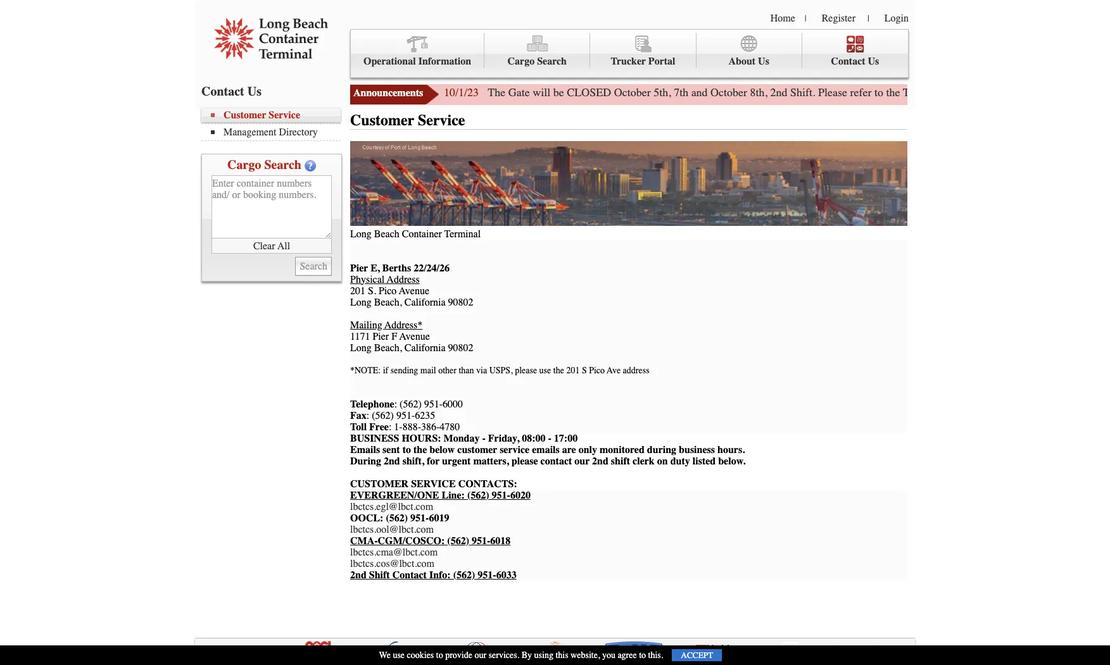 Task type: vqa. For each thing, say whether or not it's contained in the screenshot.
Terminal Cameras link
no



Task type: locate. For each thing, give the bounding box(es) containing it.
customer inside the customer service management directory
[[224, 110, 266, 121]]

the
[[488, 85, 505, 99]]

we
[[379, 650, 391, 661]]

0 vertical spatial pico
[[379, 285, 397, 297]]

1171
[[350, 331, 370, 342]]

cargo search up will
[[508, 56, 567, 67]]

1 horizontal spatial |
[[867, 13, 869, 24]]

2 horizontal spatial :
[[394, 399, 397, 410]]

california inside mailing address* 1171 pier f avenue long beach, california 90802​
[[404, 342, 446, 354]]

us
[[758, 56, 769, 67], [868, 56, 879, 67], [247, 84, 262, 99]]

announcements
[[353, 87, 423, 99]]

0 vertical spatial pier
[[350, 263, 368, 274]]

1 horizontal spatial :
[[389, 421, 392, 433]]

2 california from the top
[[404, 342, 446, 354]]

telephone : (562) 951-6000 fax : (562) 951-6235 toll free : 1-888-386-4780 business hours: monday - friday, 08:00 - 17:00 emails sent to the below customer service emails are only monitored during business hours. ​ ​during 2nd shift, for urgent matters, please contact our 2nd shift clerk on duty listed below.
[[350, 399, 751, 467]]

pier left f
[[373, 331, 389, 342]]

1 horizontal spatial pier
[[373, 331, 389, 342]]

services.
[[489, 650, 519, 661]]

clear
[[253, 240, 275, 252]]

1 vertical spatial please
[[512, 456, 538, 467]]

0 horizontal spatial the
[[413, 444, 427, 456]]

1 horizontal spatial gate
[[932, 85, 954, 99]]

gate right truck
[[932, 85, 954, 99]]

during
[[647, 444, 676, 456]]

us up refer
[[868, 56, 879, 67]]

0 horizontal spatial october
[[614, 85, 651, 99]]

only
[[579, 444, 597, 456]]

2 horizontal spatial us
[[868, 56, 879, 67]]

to right sent
[[403, 444, 411, 456]]

(562) down evergreen/one
[[386, 513, 408, 524]]

​during
[[350, 456, 381, 467]]

login
[[884, 13, 909, 24]]

0 horizontal spatial pico
[[379, 285, 397, 297]]

2 beach, from the top
[[374, 342, 402, 354]]

contact inside customer service contacts: evergreen/one line: (562) 951-6020 lbctcs.egl@lbct.com oocl: (562) 951-6019 lbctcs.ool@lbct.com cma-cgm/cosco: (562) 951-6018 lbctcs.cma@lbct.com lbctcs.cos@lbct.com 2nd shift contact info: (562) 951-6033​​
[[392, 570, 427, 581]]

0 vertical spatial contact
[[831, 56, 865, 67]]

0 horizontal spatial for
[[427, 456, 440, 467]]

beach
[[374, 228, 399, 240]]

accept
[[681, 651, 713, 660]]

please inside the "telephone : (562) 951-6000 fax : (562) 951-6235 toll free : 1-888-386-4780 business hours: monday - friday, 08:00 - 17:00 emails sent to the below customer service emails are only monitored during business hours. ​ ​during 2nd shift, for urgent matters, please contact our 2nd shift clerk on duty listed below."
[[512, 456, 538, 467]]

2 vertical spatial contact
[[392, 570, 427, 581]]

1 vertical spatial use
[[393, 650, 405, 661]]

0 vertical spatial long
[[350, 297, 372, 308]]

0 vertical spatial the
[[886, 85, 900, 99]]

hours
[[957, 85, 985, 99]]

management directory link
[[211, 127, 341, 138]]

1 vertical spatial 201
[[566, 365, 580, 376]]

(562) down "6019"
[[447, 535, 469, 547]]

2 vertical spatial the
[[413, 444, 427, 456]]

mailing
[[350, 320, 382, 331]]

0 horizontal spatial 201
[[350, 285, 365, 297]]

1 horizontal spatial search
[[537, 56, 567, 67]]

0 horizontal spatial contact
[[201, 84, 244, 99]]

1 vertical spatial california
[[404, 342, 446, 354]]

pico right s
[[589, 365, 605, 376]]

us right about
[[758, 56, 769, 67]]

0 vertical spatial our
[[575, 456, 590, 467]]

business hours:
[[350, 433, 441, 444]]

register link
[[822, 13, 855, 24]]

contact us
[[831, 56, 879, 67], [201, 84, 262, 99]]

for right the page
[[1034, 85, 1047, 99]]

address*
[[384, 320, 422, 331]]

shift.
[[790, 85, 815, 99]]

0 vertical spatial avenue
[[399, 285, 429, 297]]

1 horizontal spatial service
[[418, 111, 465, 129]]

s
[[582, 365, 587, 376]]

service down 10/1/23
[[418, 111, 465, 129]]

0 vertical spatial cargo search
[[508, 56, 567, 67]]

0 horizontal spatial us
[[247, 84, 262, 99]]

toll
[[350, 421, 367, 433]]

​​​​​​​​​​​​​​​​​​​​​​​​​​​​​​​​​​​long beach container terminal
[[350, 228, 481, 240]]

0 vertical spatial beach,
[[374, 297, 402, 308]]

operational
[[363, 56, 416, 67]]

lbctcs.egl@lbct.com link
[[350, 501, 433, 513]]

free
[[369, 421, 389, 433]]

service up management directory link
[[269, 110, 300, 121]]

0 vertical spatial 201
[[350, 285, 365, 297]]

beach, inside mailing address* 1171 pier f avenue long beach, california 90802​
[[374, 342, 402, 354]]

about us link
[[696, 33, 802, 69]]

1 horizontal spatial our
[[575, 456, 590, 467]]

1 vertical spatial search
[[264, 158, 301, 172]]

beach, up the if
[[374, 342, 402, 354]]

the left s
[[553, 365, 564, 376]]

use right we
[[393, 650, 405, 661]]

2 - from the left
[[548, 433, 551, 444]]

evergreen/one
[[350, 490, 439, 501]]

0 horizontal spatial -
[[482, 433, 486, 444]]

for right shift,
[[427, 456, 440, 467]]

customer service link
[[211, 110, 341, 121]]

please
[[515, 365, 537, 376], [512, 456, 538, 467]]

long up mailing
[[350, 297, 372, 308]]

beach, inside pier e, berths 22/24/26 physical address 201 s. pico avenue long beach, california 90802
[[374, 297, 402, 308]]

1 horizontal spatial use
[[539, 365, 551, 376]]

*note: if sending mail other than via usps, please use the 201 s pico ave address
[[350, 365, 649, 376]]

us for about us link
[[758, 56, 769, 67]]

​​​​​​​​​​​​​​​​​​​​​​​​​​​​​​​​​​​long
[[350, 228, 372, 240]]

be
[[553, 85, 564, 99]]

using
[[534, 650, 553, 661]]

cargo search down management directory link
[[227, 158, 301, 172]]

(562)
[[400, 399, 422, 410], [372, 410, 394, 421], [467, 490, 489, 501], [386, 513, 408, 524], [447, 535, 469, 547], [453, 570, 475, 581]]

1 vertical spatial the
[[553, 365, 564, 376]]

shift
[[369, 570, 390, 581]]

2nd left shift on the left bottom of page
[[350, 570, 366, 581]]

201 left s.
[[350, 285, 365, 297]]

october right 'and'
[[711, 85, 747, 99]]

pico right s.
[[379, 285, 397, 297]]

None submit
[[295, 257, 332, 276]]

1 gate from the left
[[508, 85, 530, 99]]

use left s
[[539, 365, 551, 376]]

201 left s
[[566, 365, 580, 376]]

1 california from the top
[[404, 297, 446, 308]]

0 horizontal spatial service
[[269, 110, 300, 121]]

1 vertical spatial contact
[[201, 84, 244, 99]]

monday
[[444, 433, 480, 444]]

1 horizontal spatial contact
[[392, 570, 427, 581]]

california
[[404, 297, 446, 308], [404, 342, 446, 354]]

our
[[575, 456, 590, 467], [475, 650, 486, 661]]

| right home link
[[805, 13, 806, 24]]

avenue right f
[[399, 331, 430, 342]]

california up mail
[[404, 342, 446, 354]]

1 beach, from the top
[[374, 297, 402, 308]]

0 horizontal spatial cargo
[[227, 158, 261, 172]]

0 vertical spatial california
[[404, 297, 446, 308]]

- right 08:00
[[548, 433, 551, 444]]

1 horizontal spatial october
[[711, 85, 747, 99]]

avenue
[[399, 285, 429, 297], [399, 331, 430, 342]]

2 long from the top
[[350, 342, 372, 354]]

0 horizontal spatial contact us
[[201, 84, 262, 99]]

for inside the "telephone : (562) 951-6000 fax : (562) 951-6235 toll free : 1-888-386-4780 business hours: monday - friday, 08:00 - 17:00 emails sent to the below customer service emails are only monitored during business hours. ​ ​during 2nd shift, for urgent matters, please contact our 2nd shift clerk on duty listed below."
[[427, 456, 440, 467]]

1 vertical spatial pier
[[373, 331, 389, 342]]

(562) up 888-
[[400, 399, 422, 410]]

contact
[[540, 456, 572, 467]]

0 horizontal spatial |
[[805, 13, 806, 24]]

management
[[224, 127, 276, 138]]

gate right the the
[[508, 85, 530, 99]]

6019
[[429, 513, 449, 524]]

customer for customer service
[[350, 111, 414, 129]]

1 horizontal spatial for
[[1034, 85, 1047, 99]]

pico inside pier e, berths 22/24/26 physical address 201 s. pico avenue long beach, california 90802
[[379, 285, 397, 297]]

cargo down management
[[227, 158, 261, 172]]

will
[[533, 85, 550, 99]]

pier left e,
[[350, 263, 368, 274]]

0 horizontal spatial our
[[475, 650, 486, 661]]

1-
[[394, 421, 403, 433]]

listed
[[693, 456, 716, 467]]

1 vertical spatial our
[[475, 650, 486, 661]]

our right provide at the left
[[475, 650, 486, 661]]

avenue inside mailing address* 1171 pier f avenue long beach, california 90802​
[[399, 331, 430, 342]]

contact us up management
[[201, 84, 262, 99]]

pico
[[379, 285, 397, 297], [589, 365, 605, 376]]

service inside the customer service management directory
[[269, 110, 300, 121]]

cargo up will
[[508, 56, 535, 67]]

further
[[1050, 85, 1081, 99]]

1 horizontal spatial menu bar
[[350, 29, 909, 78]]

1 horizontal spatial cargo search
[[508, 56, 567, 67]]

1 horizontal spatial pico
[[589, 365, 605, 376]]

for
[[1034, 85, 1047, 99], [427, 456, 440, 467]]

| left login
[[867, 13, 869, 24]]

cargo search link
[[485, 33, 590, 69]]

- left the friday,
[[482, 433, 486, 444]]

contact up refer
[[831, 56, 865, 67]]

avenue down berths
[[399, 285, 429, 297]]

california inside pier e, berths 22/24/26 physical address 201 s. pico avenue long beach, california 90802
[[404, 297, 446, 308]]

please right via usps,
[[515, 365, 537, 376]]

0 vertical spatial contact us
[[831, 56, 879, 67]]

1 horizontal spatial the
[[553, 365, 564, 376]]

long inside pier e, berths 22/24/26 physical address 201 s. pico avenue long beach, california 90802
[[350, 297, 372, 308]]

agree
[[618, 650, 637, 661]]

1 horizontal spatial -
[[548, 433, 551, 444]]

1 horizontal spatial customer
[[350, 111, 414, 129]]

1 long from the top
[[350, 297, 372, 308]]

pier e, berths 22/24/26 physical address 201 s. pico avenue long beach, california 90802
[[350, 263, 473, 308]]

0 horizontal spatial menu bar
[[201, 108, 347, 141]]

shift,
[[403, 456, 424, 467]]

terminal
[[444, 228, 481, 240]]

october left the 5th,
[[614, 85, 651, 99]]

to right refer
[[874, 85, 883, 99]]

1 vertical spatial avenue
[[399, 331, 430, 342]]

monitored
[[600, 444, 645, 456]]

customer down announcements
[[350, 111, 414, 129]]

1 horizontal spatial 201
[[566, 365, 580, 376]]

to inside the "telephone : (562) 951-6000 fax : (562) 951-6235 toll free : 1-888-386-4780 business hours: monday - friday, 08:00 - 17:00 emails sent to the below customer service emails are only monitored during business hours. ​ ​during 2nd shift, for urgent matters, please contact our 2nd shift clerk on duty listed below."
[[403, 444, 411, 456]]

cargo
[[508, 56, 535, 67], [227, 158, 261, 172]]

customer
[[457, 444, 497, 456]]

customer up management
[[224, 110, 266, 121]]

0 vertical spatial menu bar
[[350, 29, 909, 78]]

0 vertical spatial for
[[1034, 85, 1047, 99]]

0 horizontal spatial search
[[264, 158, 301, 172]]

0 horizontal spatial customer
[[224, 110, 266, 121]]

please down 08:00
[[512, 456, 538, 467]]

2 horizontal spatial contact
[[831, 56, 865, 67]]

beach, down "address"
[[374, 297, 402, 308]]

the left below
[[413, 444, 427, 456]]

search
[[537, 56, 567, 67], [264, 158, 301, 172]]

-
[[482, 433, 486, 444], [548, 433, 551, 444]]

1 horizontal spatial contact us
[[831, 56, 879, 67]]

1 vertical spatial for
[[427, 456, 440, 467]]

2 gate from the left
[[932, 85, 954, 99]]

1 vertical spatial long
[[350, 342, 372, 354]]

closed
[[567, 85, 611, 99]]

trucker portal link
[[590, 33, 696, 69]]

1 | from the left
[[805, 13, 806, 24]]

1 vertical spatial contact us
[[201, 84, 262, 99]]

provide
[[445, 650, 472, 661]]

search down management directory link
[[264, 158, 301, 172]]

0 horizontal spatial gate
[[508, 85, 530, 99]]

this.
[[648, 650, 663, 661]]

menu bar
[[350, 29, 909, 78], [201, 108, 347, 141]]

us up customer service link
[[247, 84, 262, 99]]

1 vertical spatial cargo search
[[227, 158, 301, 172]]

1 vertical spatial menu bar
[[201, 108, 347, 141]]

hours. ​
[[717, 444, 747, 456]]

login link
[[884, 13, 909, 24]]

1 horizontal spatial us
[[758, 56, 769, 67]]

use
[[539, 365, 551, 376], [393, 650, 405, 661]]

contact us up refer
[[831, 56, 879, 67]]

08:00
[[522, 433, 546, 444]]

ave
[[607, 365, 621, 376]]

contact up management
[[201, 84, 244, 99]]

cargo search
[[508, 56, 567, 67], [227, 158, 301, 172]]

this
[[556, 650, 568, 661]]

2nd left shift,
[[384, 456, 400, 467]]

1 vertical spatial pico
[[589, 365, 605, 376]]

our right contact
[[575, 456, 590, 467]]

0 horizontal spatial cargo search
[[227, 158, 301, 172]]

the left truck
[[886, 85, 900, 99]]

search up be
[[537, 56, 567, 67]]

|
[[805, 13, 806, 24], [867, 13, 869, 24]]

2 horizontal spatial the
[[886, 85, 900, 99]]

customer service management directory
[[224, 110, 318, 138]]

service for customer service management directory
[[269, 110, 300, 121]]

contact down lbctcs.cma@lbct.com
[[392, 570, 427, 581]]

0 vertical spatial cargo
[[508, 56, 535, 67]]

1 vertical spatial beach,
[[374, 342, 402, 354]]

to left provide at the left
[[436, 650, 443, 661]]

0 horizontal spatial pier
[[350, 263, 368, 274]]

california up address*
[[404, 297, 446, 308]]

long up *note:
[[350, 342, 372, 354]]



Task type: describe. For each thing, give the bounding box(es) containing it.
0 vertical spatial please
[[515, 365, 537, 376]]

201 inside pier e, berths 22/24/26 physical address 201 s. pico avenue long beach, california 90802
[[350, 285, 365, 297]]

our inside the "telephone : (562) 951-6000 fax : (562) 951-6235 toll free : 1-888-386-4780 business hours: monday - friday, 08:00 - 17:00 emails sent to the below customer service emails are only monitored during business hours. ​ ​during 2nd shift, for urgent matters, please contact our 2nd shift clerk on duty listed below."
[[575, 456, 590, 467]]

1 horizontal spatial cargo
[[508, 56, 535, 67]]

6000
[[443, 399, 463, 410]]

home link
[[770, 13, 795, 24]]

(562) right line:
[[467, 490, 489, 501]]

service
[[500, 444, 530, 456]]

register
[[822, 13, 855, 24]]

(562) left 1- at bottom left
[[372, 410, 394, 421]]

22/24/26
[[414, 263, 450, 274]]

we use cookies to provide our services. by using this website, you agree to this.
[[379, 650, 663, 661]]

service for customer service
[[418, 111, 465, 129]]

trucker portal
[[611, 56, 675, 67]]

Enter container numbers and/ or booking numbers.  text field
[[211, 175, 332, 239]]

lbctcs.cma@lbct.com link
[[350, 547, 438, 558]]

operational information
[[363, 56, 471, 67]]

mailing address* 1171 pier f avenue long beach, california 90802​
[[350, 320, 473, 354]]

lbctcs.cma@lbct.com
[[350, 547, 438, 558]]

4780
[[440, 421, 460, 433]]

6018
[[490, 535, 511, 547]]

address
[[623, 365, 649, 376]]

than
[[459, 365, 474, 376]]

2nd inside customer service contacts: evergreen/one line: (562) 951-6020 lbctcs.egl@lbct.com oocl: (562) 951-6019 lbctcs.ool@lbct.com cma-cgm/cosco: (562) 951-6018 lbctcs.cma@lbct.com lbctcs.cos@lbct.com 2nd shift contact info: (562) 951-6033​​
[[350, 570, 366, 581]]

cgm/cosco:
[[378, 535, 445, 547]]

clear all
[[253, 240, 290, 252]]

2 october from the left
[[711, 85, 747, 99]]

business
[[679, 444, 715, 456]]

the inside the "telephone : (562) 951-6000 fax : (562) 951-6235 toll free : 1-888-386-4780 business hours: monday - friday, 08:00 - 17:00 emails sent to the below customer service emails are only monitored during business hours. ​ ​during 2nd shift, for urgent matters, please contact our 2nd shift clerk on duty listed below."
[[413, 444, 427, 456]]

duty
[[670, 456, 690, 467]]

contact us link
[[802, 33, 908, 69]]

accept button
[[672, 650, 722, 662]]

2nd left the shift
[[592, 456, 608, 467]]

other
[[438, 365, 457, 376]]

via usps,
[[476, 365, 513, 376]]

service
[[411, 478, 456, 490]]

1 october from the left
[[614, 85, 651, 99]]

web
[[988, 85, 1007, 99]]

fax
[[350, 410, 366, 421]]

customer for customer service management directory
[[224, 110, 266, 121]]

5th,
[[654, 85, 671, 99]]

17:00
[[554, 433, 578, 444]]

and
[[691, 85, 708, 99]]

urgent
[[442, 456, 471, 467]]

cma-
[[350, 535, 378, 547]]

friday,
[[488, 433, 519, 444]]

2 | from the left
[[867, 13, 869, 24]]

by
[[522, 650, 532, 661]]

info:
[[429, 570, 451, 581]]

to left 'this.'
[[639, 650, 646, 661]]

d
[[1106, 85, 1110, 99]]

physical
[[350, 274, 384, 285]]

below
[[430, 444, 455, 456]]

1 - from the left
[[482, 433, 486, 444]]

on
[[657, 456, 668, 467]]

2nd right 8th,
[[770, 85, 787, 99]]

6235
[[415, 410, 435, 421]]

please
[[818, 85, 847, 99]]

e,
[[371, 263, 380, 274]]

clerk
[[633, 456, 655, 467]]

lbctcs.ool@lbct.com
[[350, 524, 434, 535]]

0 vertical spatial use
[[539, 365, 551, 376]]

customer
[[350, 478, 409, 490]]

6020
[[510, 490, 531, 501]]

lbctcs.egl@lbct.com
[[350, 501, 433, 513]]

information
[[418, 56, 471, 67]]

line:
[[442, 490, 465, 501]]

oocl:
[[350, 513, 383, 524]]

mail
[[420, 365, 436, 376]]

s.
[[368, 285, 376, 297]]

888-
[[403, 421, 421, 433]]

avenue inside pier e, berths 22/24/26 physical address 201 s. pico avenue long beach, california 90802
[[399, 285, 429, 297]]

10/1/23
[[444, 85, 479, 99]]

sent
[[383, 444, 400, 456]]

contact us inside contact us link
[[831, 56, 879, 67]]

menu bar containing operational information
[[350, 29, 909, 78]]

(562) right info:
[[453, 570, 475, 581]]

you
[[602, 650, 615, 661]]

directory
[[279, 127, 318, 138]]

menu bar containing customer service
[[201, 108, 347, 141]]

us for contact us link
[[868, 56, 879, 67]]

long inside mailing address* 1171 pier f avenue long beach, california 90802​
[[350, 342, 372, 354]]

container
[[402, 228, 442, 240]]

0 horizontal spatial use
[[393, 650, 405, 661]]

pier inside mailing address* 1171 pier f avenue long beach, california 90802​
[[373, 331, 389, 342]]

clear all button
[[211, 239, 332, 254]]

cookies
[[407, 650, 434, 661]]

telephone
[[350, 399, 394, 410]]

f
[[391, 331, 397, 342]]

about us
[[728, 56, 769, 67]]

operational information link
[[351, 33, 485, 69]]

pier inside pier e, berths 22/24/26 physical address 201 s. pico avenue long beach, california 90802
[[350, 263, 368, 274]]

1 vertical spatial cargo
[[227, 158, 261, 172]]

90802​
[[448, 342, 473, 354]]

about
[[728, 56, 755, 67]]

0 horizontal spatial :
[[366, 410, 369, 421]]

refer
[[850, 85, 872, 99]]

gate
[[1084, 85, 1103, 99]]

0 vertical spatial search
[[537, 56, 567, 67]]

*note:
[[350, 365, 381, 376]]

address
[[387, 274, 420, 285]]

trucker
[[611, 56, 646, 67]]



